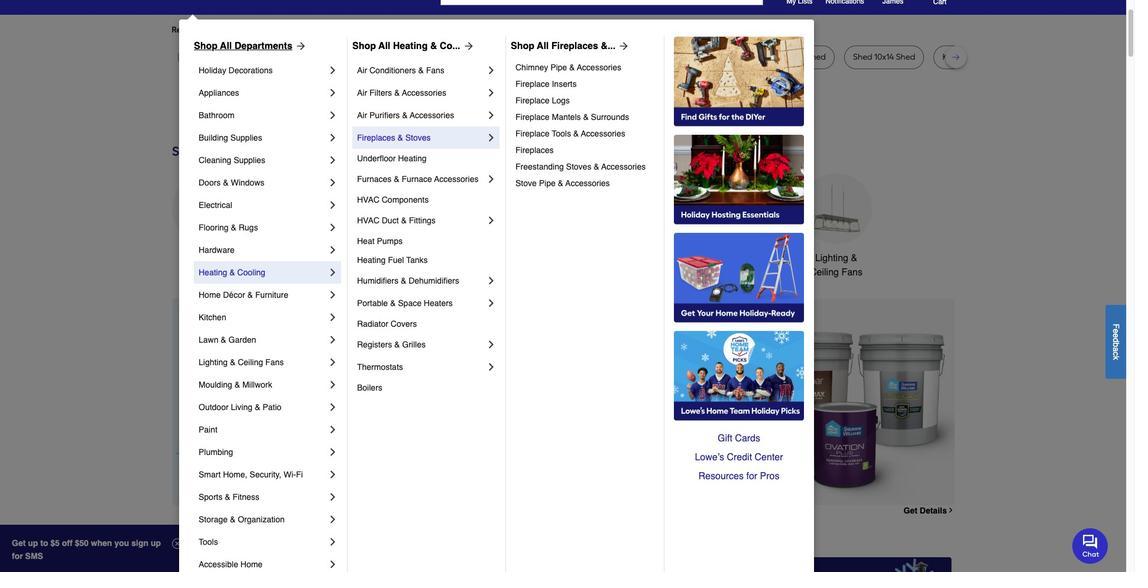 Task type: locate. For each thing, give the bounding box(es) containing it.
lawn & garden
[[199, 335, 256, 345]]

get for get up to $5 off $50 when you sign up for sms
[[12, 539, 26, 548]]

shed right storage
[[807, 52, 826, 62]]

kitchen faucets
[[443, 253, 511, 264]]

supplies
[[231, 133, 262, 143], [234, 156, 265, 165]]

2 shop from the left
[[353, 41, 376, 51]]

home inside home décor & furniture link
[[199, 290, 221, 300]]

supplies up cleaning supplies
[[231, 133, 262, 143]]

1 horizontal spatial get
[[904, 506, 918, 516]]

when
[[91, 539, 112, 548]]

1 vertical spatial more
[[172, 527, 211, 546]]

more suggestions for you link
[[303, 24, 408, 36]]

heating down hardware on the top left of the page
[[199, 268, 227, 277]]

0 horizontal spatial kitchen
[[199, 313, 226, 322]]

2 you from the left
[[385, 25, 398, 35]]

0 horizontal spatial stoves
[[406, 133, 431, 143]]

0 vertical spatial decorations
[[229, 66, 273, 75]]

0 horizontal spatial fans
[[265, 358, 284, 367]]

shop 25 days of deals by category image
[[172, 141, 955, 161]]

1 vertical spatial air
[[357, 88, 367, 98]]

registers & grilles
[[357, 340, 426, 350]]

portable
[[357, 299, 388, 308]]

chevron right image for outdoor
[[327, 402, 339, 413]]

pipe up inserts
[[551, 63, 567, 72]]

fireplaces up freestanding
[[516, 146, 554, 155]]

1 vertical spatial ceiling
[[238, 358, 263, 367]]

1 horizontal spatial kitchen
[[443, 253, 475, 264]]

chat invite button image
[[1073, 528, 1109, 564]]

0 vertical spatial lighting
[[816, 253, 849, 264]]

shop for shop all fireplaces &...
[[511, 41, 535, 51]]

1 horizontal spatial smart
[[720, 253, 745, 264]]

freestanding stoves & accessories link
[[516, 159, 656, 175]]

0 horizontal spatial bathroom
[[199, 111, 235, 120]]

for inside resources for pros link
[[747, 471, 758, 482]]

1 vertical spatial home
[[199, 290, 221, 300]]

3 shop from the left
[[511, 41, 535, 51]]

0 horizontal spatial lighting & ceiling fans
[[199, 358, 284, 367]]

1 horizontal spatial tools
[[286, 253, 308, 264]]

accessories down freestanding stoves & accessories 'link'
[[566, 179, 610, 188]]

smart for smart home, security, wi-fi
[[199, 470, 221, 480]]

0 vertical spatial bathroom
[[199, 111, 235, 120]]

air left conditioners
[[357, 66, 367, 75]]

conditioners
[[370, 66, 416, 75]]

3 shed from the left
[[854, 52, 873, 62]]

home décor & furniture
[[199, 290, 288, 300]]

chevron right image for building supplies
[[327, 132, 339, 144]]

for right suggestions
[[372, 25, 383, 35]]

0 vertical spatial fireplaces
[[552, 41, 599, 51]]

hardie
[[618, 52, 643, 62]]

fireplace for fireplace mantels & surrounds
[[516, 112, 550, 122]]

2 horizontal spatial tools
[[552, 129, 571, 138]]

2 vertical spatial home
[[241, 560, 263, 570]]

heating down the 'heat'
[[357, 256, 386, 265]]

arrow right image inside shop all heating & co... "link"
[[460, 40, 475, 52]]

1 horizontal spatial you
[[385, 25, 398, 35]]

0 horizontal spatial you
[[279, 25, 293, 35]]

home décor & furniture link
[[199, 284, 327, 306]]

1 vertical spatial lighting
[[199, 358, 228, 367]]

1 vertical spatial supplies
[[234, 156, 265, 165]]

boilers
[[357, 383, 383, 393]]

up left to
[[28, 539, 38, 548]]

air inside "air purifiers & accessories" link
[[357, 111, 367, 120]]

accessories up stove pipe & accessories link
[[602, 162, 646, 172]]

2 hvac from the top
[[357, 216, 380, 225]]

e up d
[[1112, 329, 1121, 333]]

0 horizontal spatial get
[[12, 539, 26, 548]]

shed left outdoor
[[695, 52, 714, 62]]

shed outdoor storage
[[695, 52, 780, 62]]

0 vertical spatial fans
[[426, 66, 445, 75]]

0 horizontal spatial home
[[199, 290, 221, 300]]

logs
[[552, 96, 570, 105]]

freestanding stoves & accessories
[[516, 162, 646, 172]]

accessories down surrounds
[[581, 129, 626, 138]]

1 shop from the left
[[194, 41, 218, 51]]

chevron right image for flooring
[[327, 222, 339, 234]]

air
[[357, 66, 367, 75], [357, 88, 367, 98], [357, 111, 367, 120]]

building supplies link
[[199, 127, 327, 149]]

4 fireplace from the top
[[516, 129, 550, 138]]

kitchen up dehumidifiers
[[443, 253, 475, 264]]

doors & windows
[[199, 178, 265, 188]]

supplies for building supplies
[[231, 133, 262, 143]]

kitchen for kitchen
[[199, 313, 226, 322]]

get details link
[[904, 506, 955, 516]]

heating & cooling
[[199, 268, 265, 277]]

chevron right image for portable
[[486, 298, 497, 309]]

1 up from the left
[[28, 539, 38, 548]]

scroll to item #3 image
[[665, 484, 693, 489]]

all up the chimney
[[537, 41, 549, 51]]

accessories down the "underfloor heating" link
[[434, 174, 479, 184]]

fireplace inside "link"
[[516, 79, 550, 89]]

shop inside "link"
[[353, 41, 376, 51]]

smart inside "smart home, security, wi-fi" link
[[199, 470, 221, 480]]

kitchen up lawn
[[199, 313, 226, 322]]

sms
[[25, 552, 43, 561]]

d
[[1112, 338, 1121, 343]]

air for air filters & accessories
[[357, 88, 367, 98]]

arrow right image inside shop all departments link
[[293, 40, 307, 52]]

heating & cooling link
[[199, 261, 327, 284]]

1 horizontal spatial more
[[303, 25, 322, 35]]

0 vertical spatial tools
[[552, 129, 571, 138]]

shop down recommended
[[194, 41, 218, 51]]

smart inside smart home button
[[720, 253, 745, 264]]

2 vertical spatial fans
[[265, 358, 284, 367]]

k
[[1112, 356, 1121, 360]]

shed
[[695, 52, 714, 62], [807, 52, 826, 62], [854, 52, 873, 62], [896, 52, 916, 62]]

1 hvac from the top
[[357, 195, 380, 205]]

1 vertical spatial stoves
[[566, 162, 592, 172]]

fireplace tools & accessories link
[[516, 125, 656, 142]]

1 air from the top
[[357, 66, 367, 75]]

more down storage
[[172, 527, 211, 546]]

1 horizontal spatial ceiling
[[810, 267, 839, 278]]

0 vertical spatial appliances
[[199, 88, 239, 98]]

3 air from the top
[[357, 111, 367, 120]]

air left purifiers
[[357, 111, 367, 120]]

2 horizontal spatial fans
[[842, 267, 863, 278]]

stoves up stove pipe & accessories link
[[566, 162, 592, 172]]

lawn
[[199, 335, 219, 345]]

0 vertical spatial ceiling
[[810, 267, 839, 278]]

0 vertical spatial air
[[357, 66, 367, 75]]

1 horizontal spatial bathroom
[[636, 253, 677, 264]]

sports & fitness link
[[199, 486, 327, 509]]

chevron right image
[[327, 64, 339, 76], [486, 109, 497, 121], [327, 154, 339, 166], [327, 177, 339, 189], [486, 215, 497, 227], [327, 222, 339, 234], [486, 275, 497, 287], [486, 298, 497, 309], [327, 334, 339, 346], [486, 361, 497, 373], [327, 379, 339, 391], [327, 402, 339, 413], [327, 447, 339, 458], [327, 469, 339, 481], [947, 507, 955, 515], [327, 514, 339, 526], [327, 559, 339, 571]]

chevron right image for air
[[486, 109, 497, 121]]

storage & organization link
[[199, 509, 327, 531]]

arrow right image
[[293, 40, 307, 52], [460, 40, 475, 52], [616, 40, 630, 52], [933, 402, 945, 414]]

decorations inside button
[[362, 267, 412, 278]]

e up b
[[1112, 333, 1121, 338]]

smart
[[720, 253, 745, 264], [199, 470, 221, 480]]

furnaces
[[357, 174, 392, 184]]

2 vertical spatial air
[[357, 111, 367, 120]]

stove pipe & accessories link
[[516, 175, 656, 192]]

1 horizontal spatial all
[[379, 41, 391, 51]]

fireplace down fireplace logs
[[516, 112, 550, 122]]

flooring
[[199, 223, 229, 232]]

arrow right image for shop all fireplaces &...
[[616, 40, 630, 52]]

2 shed from the left
[[807, 52, 826, 62]]

0 vertical spatial lighting & ceiling fans
[[810, 253, 863, 278]]

heating
[[393, 41, 428, 51], [398, 154, 427, 163], [357, 256, 386, 265], [199, 268, 227, 277]]

0 horizontal spatial lighting
[[199, 358, 228, 367]]

0 horizontal spatial more
[[172, 527, 211, 546]]

tools up furniture
[[286, 253, 308, 264]]

air for air conditioners & fans
[[357, 66, 367, 75]]

0 vertical spatial get
[[904, 506, 918, 516]]

accessories up fireplaces & stoves link
[[410, 111, 454, 120]]

1 horizontal spatial fans
[[426, 66, 445, 75]]

security,
[[250, 470, 281, 480]]

tools down the mantels
[[552, 129, 571, 138]]

lighting & ceiling fans inside button
[[810, 253, 863, 278]]

3 all from the left
[[537, 41, 549, 51]]

1 vertical spatial pipe
[[539, 179, 556, 188]]

mantels
[[552, 112, 581, 122]]

for left pros
[[747, 471, 758, 482]]

1 all from the left
[[220, 41, 232, 51]]

shed left 10x14
[[854, 52, 873, 62]]

radiator
[[357, 319, 389, 329]]

1 vertical spatial bathroom
[[636, 253, 677, 264]]

1 horizontal spatial home
[[241, 560, 263, 570]]

supplies up windows at the left top of the page
[[234, 156, 265, 165]]

2 horizontal spatial all
[[537, 41, 549, 51]]

scroll to item #2 image
[[636, 484, 665, 489]]

1 shed from the left
[[695, 52, 714, 62]]

lowe's home team holiday picks. image
[[674, 331, 804, 421]]

0 vertical spatial stoves
[[406, 133, 431, 143]]

2 all from the left
[[379, 41, 391, 51]]

1 vertical spatial kitchen
[[199, 313, 226, 322]]

tools down storage
[[199, 538, 218, 547]]

pipe
[[551, 63, 567, 72], [539, 179, 556, 188]]

hvac duct & fittings link
[[357, 209, 486, 232]]

registers
[[357, 340, 392, 350]]

for left the sms
[[12, 552, 23, 561]]

1 horizontal spatial lighting & ceiling fans
[[810, 253, 863, 278]]

hvac down furnaces
[[357, 195, 380, 205]]

stove pipe & accessories
[[516, 179, 610, 188]]

fittings
[[409, 216, 436, 225]]

1 vertical spatial get
[[12, 539, 26, 548]]

1 horizontal spatial shop
[[353, 41, 376, 51]]

rugs
[[239, 223, 258, 232]]

2 horizontal spatial shop
[[511, 41, 535, 51]]

lighting
[[816, 253, 849, 264], [199, 358, 228, 367]]

f e e d b a c k
[[1112, 324, 1121, 360]]

all inside "link"
[[379, 41, 391, 51]]

0 vertical spatial supplies
[[231, 133, 262, 143]]

chimney pipe & accessories link
[[516, 59, 656, 76]]

humidifiers & dehumidifiers link
[[357, 270, 486, 292]]

radiator covers link
[[357, 315, 497, 334]]

appliances down "holiday"
[[199, 88, 239, 98]]

filters
[[370, 88, 392, 98]]

shop all heating & co...
[[353, 41, 460, 51]]

appliances up heating & cooling
[[184, 253, 230, 264]]

2 fireplace from the top
[[516, 96, 550, 105]]

air purifiers & accessories link
[[357, 104, 486, 127]]

fireplaces up quikrete
[[552, 41, 599, 51]]

up right sign
[[151, 539, 161, 548]]

chevron right image for air filters & accessories
[[486, 87, 497, 99]]

air inside air conditioners & fans link
[[357, 66, 367, 75]]

chevron right image for bathroom
[[327, 109, 339, 121]]

accessories for freestanding stoves & accessories
[[602, 162, 646, 172]]

more left suggestions
[[303, 25, 322, 35]]

decorations down the heating fuel tanks
[[362, 267, 412, 278]]

arrow right image inside shop all fireplaces &... link
[[616, 40, 630, 52]]

plumbing link
[[199, 441, 327, 464]]

chevron right image inside get details link
[[947, 507, 955, 515]]

fireplaces for fireplaces
[[516, 146, 554, 155]]

1 vertical spatial smart
[[199, 470, 221, 480]]

2 vertical spatial fireplaces
[[516, 146, 554, 155]]

0 vertical spatial pipe
[[551, 63, 567, 72]]

get inside get up to $5 off $50 when you sign up for sms
[[12, 539, 26, 548]]

kitchen inside button
[[443, 253, 475, 264]]

0 horizontal spatial shop
[[194, 41, 218, 51]]

chevron right image for heating & cooling
[[327, 267, 339, 279]]

0 vertical spatial more
[[303, 25, 322, 35]]

chevron right image for air conditioners & fans
[[486, 64, 497, 76]]

air inside air filters & accessories 'link'
[[357, 88, 367, 98]]

get up the sms
[[12, 539, 26, 548]]

2 vertical spatial tools
[[199, 538, 218, 547]]

all down recommended searches for you
[[220, 41, 232, 51]]

shop down more suggestions for you link
[[353, 41, 376, 51]]

hvac up the 'heat'
[[357, 216, 380, 225]]

toilet
[[512, 52, 532, 62]]

chevron right image for lawn
[[327, 334, 339, 346]]

0 horizontal spatial decorations
[[229, 66, 273, 75]]

shed right 10x14
[[896, 52, 916, 62]]

fans
[[426, 66, 445, 75], [842, 267, 863, 278], [265, 358, 284, 367]]

0 horizontal spatial all
[[220, 41, 232, 51]]

for
[[267, 25, 278, 35], [372, 25, 383, 35], [747, 471, 758, 482], [12, 552, 23, 561]]

portable & space heaters
[[357, 299, 453, 308]]

chevron right image for furnaces & furnace accessories
[[486, 173, 497, 185]]

heating up air conditioners & fans
[[393, 41, 428, 51]]

decorations down shop all departments link
[[229, 66, 273, 75]]

tools
[[552, 129, 571, 138], [286, 253, 308, 264], [199, 538, 218, 547]]

1 vertical spatial lighting & ceiling fans
[[199, 358, 284, 367]]

fireplace down the chimney
[[516, 79, 550, 89]]

accessories
[[577, 63, 622, 72], [402, 88, 447, 98], [410, 111, 454, 120], [581, 129, 626, 138], [602, 162, 646, 172], [434, 174, 479, 184], [566, 179, 610, 188]]

0 vertical spatial hvac
[[357, 195, 380, 205]]

1 horizontal spatial stoves
[[566, 162, 592, 172]]

stoves up the "underfloor heating" link
[[406, 133, 431, 143]]

accessories up "air purifiers & accessories" link
[[402, 88, 447, 98]]

2 air from the top
[[357, 88, 367, 98]]

hvac
[[357, 195, 380, 205], [357, 216, 380, 225]]

3 fireplace from the top
[[516, 112, 550, 122]]

fireplace up freestanding
[[516, 129, 550, 138]]

cards
[[735, 434, 761, 444]]

get left details
[[904, 506, 918, 516]]

0 horizontal spatial ceiling
[[238, 358, 263, 367]]

chimney pipe & accessories
[[516, 63, 622, 72]]

0 vertical spatial kitchen
[[443, 253, 475, 264]]

1 vertical spatial hvac
[[357, 216, 380, 225]]

0 horizontal spatial up
[[28, 539, 38, 548]]

fireplaces up underfloor
[[357, 133, 395, 143]]

you up shop all heating & co...
[[385, 25, 398, 35]]

home for smart home
[[748, 253, 773, 264]]

bathroom inside 'button'
[[636, 253, 677, 264]]

home inside accessible home link
[[241, 560, 263, 570]]

chevron right image for appliances
[[327, 87, 339, 99]]

lighting inside lighting & ceiling fans
[[816, 253, 849, 264]]

1 vertical spatial tools
[[286, 253, 308, 264]]

1 vertical spatial fans
[[842, 267, 863, 278]]

pipe down freestanding
[[539, 179, 556, 188]]

appliances inside appliances button
[[184, 253, 230, 264]]

1 horizontal spatial decorations
[[362, 267, 412, 278]]

2 horizontal spatial home
[[748, 253, 773, 264]]

gift
[[718, 434, 733, 444]]

covers
[[391, 319, 417, 329]]

f
[[1112, 324, 1121, 329]]

chevron right image for humidifiers
[[486, 275, 497, 287]]

shed for shed
[[807, 52, 826, 62]]

flooring & rugs
[[199, 223, 258, 232]]

you up "departments"
[[279, 25, 293, 35]]

accessories up fireplace inserts "link"
[[577, 63, 622, 72]]

fireplace down fireplace inserts on the top of page
[[516, 96, 550, 105]]

more inside recommended searches for you heading
[[303, 25, 322, 35]]

0 vertical spatial home
[[748, 253, 773, 264]]

accessible home
[[199, 560, 263, 570]]

fireplace inserts
[[516, 79, 577, 89]]

1 vertical spatial decorations
[[362, 267, 412, 278]]

1 horizontal spatial lighting
[[816, 253, 849, 264]]

recommended
[[172, 25, 229, 35]]

all up conditioners
[[379, 41, 391, 51]]

1 fireplace from the top
[[516, 79, 550, 89]]

shop up toilet
[[511, 41, 535, 51]]

home inside smart home button
[[748, 253, 773, 264]]

0 horizontal spatial tools
[[199, 538, 218, 547]]

chevron right image for home décor & furniture
[[327, 289, 339, 301]]

1 vertical spatial appliances
[[184, 253, 230, 264]]

doors & windows link
[[199, 172, 327, 194]]

None search field
[[441, 0, 764, 16]]

air left 'filters'
[[357, 88, 367, 98]]

appliances inside appliances link
[[199, 88, 239, 98]]

sign
[[131, 539, 148, 548]]

chevron right image for cleaning
[[327, 154, 339, 166]]

ceiling
[[810, 267, 839, 278], [238, 358, 263, 367]]

chevron right image for doors
[[327, 177, 339, 189]]

find gifts for the diyer. image
[[674, 37, 804, 127]]

fireplace for fireplace inserts
[[516, 79, 550, 89]]

chevron right image for paint
[[327, 424, 339, 436]]

1 you from the left
[[279, 25, 293, 35]]

1 vertical spatial fireplaces
[[357, 133, 395, 143]]

0 horizontal spatial smart
[[199, 470, 221, 480]]

all for fireplaces
[[537, 41, 549, 51]]

chimney
[[516, 63, 548, 72]]

chevron right image
[[486, 64, 497, 76], [327, 87, 339, 99], [486, 87, 497, 99], [327, 109, 339, 121], [327, 132, 339, 144], [486, 132, 497, 144], [486, 173, 497, 185], [327, 199, 339, 211], [327, 244, 339, 256], [327, 267, 339, 279], [327, 289, 339, 301], [327, 312, 339, 324], [486, 339, 497, 351], [327, 357, 339, 368], [327, 424, 339, 436], [327, 492, 339, 503], [327, 536, 339, 548]]

free same-day delivery when you order 1 gallon or more of paint by 2 p m. image
[[382, 299, 955, 506]]

1 horizontal spatial up
[[151, 539, 161, 548]]

pipe for stove
[[539, 179, 556, 188]]

fireplace inserts link
[[516, 76, 656, 92]]

0 vertical spatial smart
[[720, 253, 745, 264]]



Task type: describe. For each thing, give the bounding box(es) containing it.
co...
[[440, 41, 460, 51]]

accessories for air purifiers & accessories
[[410, 111, 454, 120]]

fireplace for fireplace tools & accessories
[[516, 129, 550, 138]]

moulding
[[199, 380, 232, 390]]

chevron right image for accessible
[[327, 559, 339, 571]]

fans for 'lighting & ceiling fans' link
[[265, 358, 284, 367]]

chevron right image for sports & fitness
[[327, 492, 339, 503]]

arrow right image for shop all departments
[[293, 40, 307, 52]]

departments
[[235, 41, 293, 51]]

storage
[[750, 52, 780, 62]]

heat pumps link
[[357, 232, 497, 251]]

shop for shop all heating & co...
[[353, 41, 376, 51]]

pipe for chimney
[[551, 63, 567, 72]]

home for accessible home
[[241, 560, 263, 570]]

hvac for hvac components
[[357, 195, 380, 205]]

shop all departments link
[[194, 39, 307, 53]]

grilles
[[402, 340, 426, 350]]

decorations for holiday
[[229, 66, 273, 75]]

tools inside 'button'
[[286, 253, 308, 264]]

arrow right image for shop all heating & co...
[[460, 40, 475, 52]]

smart for smart home
[[720, 253, 745, 264]]

get for get details
[[904, 506, 918, 516]]

fans for air conditioners & fans link
[[426, 66, 445, 75]]

furniture
[[255, 290, 288, 300]]

heat
[[357, 237, 375, 246]]

heating inside "link"
[[393, 41, 428, 51]]

windows
[[231, 178, 265, 188]]

stoves inside 'link'
[[566, 162, 592, 172]]

you
[[114, 539, 129, 548]]

christmas decorations
[[362, 253, 412, 278]]

hvac for hvac duct & fittings
[[357, 216, 380, 225]]

smart home
[[720, 253, 773, 264]]

holiday hosting essentials. image
[[674, 135, 804, 225]]

lowe's wishes you and your family a happy hanukkah. image
[[172, 100, 955, 130]]

air for air purifiers & accessories
[[357, 111, 367, 120]]

holiday
[[199, 66, 226, 75]]

& inside lighting & ceiling fans
[[851, 253, 858, 264]]

chevron right image for lighting & ceiling fans
[[327, 357, 339, 368]]

air filters & accessories
[[357, 88, 447, 98]]

fans inside lighting & ceiling fans
[[842, 267, 863, 278]]

plumbing
[[199, 448, 233, 457]]

registers & grilles link
[[357, 334, 486, 356]]

chevron right image for kitchen
[[327, 312, 339, 324]]

fireplace mantels & surrounds link
[[516, 109, 656, 125]]

electrical
[[199, 201, 232, 210]]

lighting & ceiling fans link
[[199, 351, 327, 374]]

4 shed from the left
[[896, 52, 916, 62]]

chevron right image for moulding
[[327, 379, 339, 391]]

kitchen for kitchen faucets
[[443, 253, 475, 264]]

fireplace tools & accessories
[[516, 129, 626, 138]]

humidifiers
[[357, 276, 399, 286]]

flooring & rugs link
[[199, 216, 327, 239]]

portable & space heaters link
[[357, 292, 486, 315]]

for inside more suggestions for you link
[[372, 25, 383, 35]]

freestanding
[[516, 162, 564, 172]]

heating up furnace in the top of the page
[[398, 154, 427, 163]]

fireplace mantels & surrounds
[[516, 112, 629, 122]]

organization
[[238, 515, 285, 525]]

accessories for furnaces & furnace accessories
[[434, 174, 479, 184]]

appliances button
[[172, 173, 243, 266]]

space
[[398, 299, 422, 308]]

shed for shed outdoor storage
[[695, 52, 714, 62]]

suggestions
[[324, 25, 370, 35]]

sports
[[199, 493, 223, 502]]

shop all heating & co... link
[[353, 39, 475, 53]]

smart home button
[[711, 173, 782, 266]]

air purifiers & accessories
[[357, 111, 454, 120]]

moulding & millwork link
[[199, 374, 327, 396]]

shop for shop all departments
[[194, 41, 218, 51]]

accessible home link
[[199, 554, 327, 573]]

heating fuel tanks link
[[357, 251, 497, 270]]

chevron right image for tools
[[327, 536, 339, 548]]

wi-
[[284, 470, 296, 480]]

lawn & garden link
[[199, 329, 327, 351]]

accessible
[[199, 560, 238, 570]]

you for more suggestions for you
[[385, 25, 398, 35]]

accessories for air filters & accessories
[[402, 88, 447, 98]]

Search Query text field
[[441, 0, 710, 5]]

1 e from the top
[[1112, 329, 1121, 333]]

furnaces & furnace accessories
[[357, 174, 479, 184]]

fireplace for fireplace logs
[[516, 96, 550, 105]]

decorations for christmas
[[362, 267, 412, 278]]

2 up from the left
[[151, 539, 161, 548]]

doors
[[199, 178, 221, 188]]

$5
[[50, 539, 60, 548]]

get up to 2 free select tools or batteries when you buy 1 with select purchases. image
[[174, 558, 421, 573]]

chevron right image for holiday
[[327, 64, 339, 76]]

living
[[231, 403, 253, 412]]

lighting inside 'lighting & ceiling fans' link
[[199, 358, 228, 367]]

get your home holiday-ready. image
[[674, 233, 804, 323]]

heating fuel tanks
[[357, 256, 428, 265]]

25 days of deals. don't miss deals every day. same-day delivery on in-stock orders placed by 2 p m. image
[[172, 299, 363, 506]]

up to 35 percent off select grills and accessories. image
[[706, 558, 953, 573]]

for up "departments"
[[267, 25, 278, 35]]

all for departments
[[220, 41, 232, 51]]

chevron right image for storage
[[327, 514, 339, 526]]

all for heating
[[379, 41, 391, 51]]

moulding & millwork
[[199, 380, 272, 390]]

chevron right image for electrical
[[327, 199, 339, 211]]

fireplace logs
[[516, 96, 570, 105]]

10x14
[[875, 52, 894, 62]]

fi
[[296, 470, 303, 480]]

building supplies
[[199, 133, 262, 143]]

home,
[[223, 470, 248, 480]]

accessories for fireplace tools & accessories
[[581, 129, 626, 138]]

resources for pros
[[699, 471, 780, 482]]

outdoor
[[716, 52, 748, 62]]

up to 25 percent off select small appliances. image
[[440, 558, 687, 573]]

fireplaces for fireplaces & stoves
[[357, 133, 395, 143]]

heaters
[[424, 299, 453, 308]]

surrounds
[[591, 112, 629, 122]]

$50
[[75, 539, 89, 548]]

chevron right image for hardware
[[327, 244, 339, 256]]

hardware
[[199, 245, 235, 255]]

chevron right image for smart
[[327, 469, 339, 481]]

a
[[1112, 347, 1121, 352]]

for inside get up to $5 off $50 when you sign up for sms
[[12, 552, 23, 561]]

accessories for chimney pipe & accessories
[[577, 63, 622, 72]]

electrical link
[[199, 194, 327, 216]]

recommended searches for you heading
[[172, 24, 955, 36]]

details
[[920, 506, 947, 516]]

&...
[[601, 41, 616, 51]]

paint link
[[199, 419, 327, 441]]

lowe's credit center link
[[674, 448, 804, 467]]

more for more suggestions for you
[[303, 25, 322, 35]]

boilers link
[[357, 379, 497, 397]]

chevron right image for hvac
[[486, 215, 497, 227]]

accessories for stove pipe & accessories
[[566, 179, 610, 188]]

f e e d b a c k button
[[1106, 305, 1127, 379]]

outdoor
[[199, 403, 229, 412]]

shop all fireplaces &... link
[[511, 39, 630, 53]]

cleaning supplies link
[[199, 149, 327, 172]]

chevron right image for registers & grilles
[[486, 339, 497, 351]]

ceiling inside button
[[810, 267, 839, 278]]

chevron right image for fireplaces & stoves
[[486, 132, 497, 144]]

hvac components
[[357, 195, 429, 205]]

smart home, security, wi-fi
[[199, 470, 303, 480]]

cleaning
[[199, 156, 231, 165]]

2 e from the top
[[1112, 333, 1121, 338]]

shed for shed 10x14 shed
[[854, 52, 873, 62]]

supplies for cleaning supplies
[[234, 156, 265, 165]]

fireplaces & stoves
[[357, 133, 431, 143]]

more for more great deals
[[172, 527, 211, 546]]

fireplaces & stoves link
[[357, 127, 486, 149]]

heat pumps
[[357, 237, 403, 246]]

you for recommended searches for you
[[279, 25, 293, 35]]

pumps
[[377, 237, 403, 246]]

hardie board
[[618, 52, 668, 62]]

tools link
[[199, 531, 327, 554]]

furnace
[[402, 174, 432, 184]]



Task type: vqa. For each thing, say whether or not it's contained in the screenshot.
CLEANING TOOLS link
no



